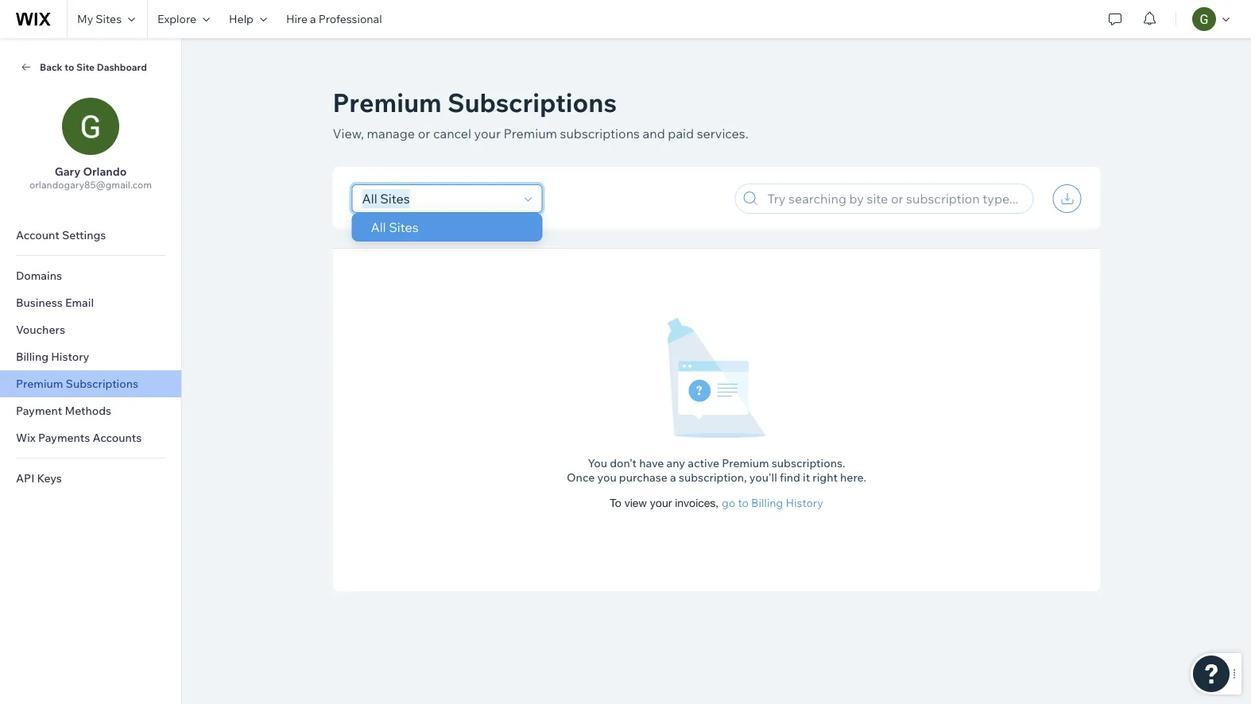 Task type: locate. For each thing, give the bounding box(es) containing it.
sites for all sites
[[389, 219, 419, 235]]

accounts
[[93, 431, 142, 445]]

premium subscriptions
[[16, 377, 138, 391]]

history up 'premium subscriptions'
[[51, 350, 89, 364]]

subscriptions
[[448, 86, 617, 118], [66, 377, 138, 391]]

your right view
[[650, 497, 672, 510]]

history down it
[[786, 496, 823, 510]]

my
[[77, 12, 93, 26]]

0 horizontal spatial subscriptions
[[66, 377, 138, 391]]

0 vertical spatial to
[[65, 61, 74, 73]]

billing inside "sidebar" element
[[16, 350, 49, 364]]

here.
[[840, 471, 867, 485]]

0 horizontal spatial to
[[65, 61, 74, 73]]

billing history
[[16, 350, 89, 364]]

you
[[588, 456, 607, 470]]

any
[[667, 456, 685, 470]]

billing down you'll
[[751, 496, 783, 510]]

1 vertical spatial a
[[670, 471, 676, 485]]

premium inside "sidebar" element
[[16, 377, 63, 391]]

subscription,
[[679, 471, 747, 485]]

or
[[418, 126, 430, 142]]

0 horizontal spatial history
[[51, 350, 89, 364]]

0 horizontal spatial your
[[474, 126, 501, 142]]

billing
[[16, 350, 49, 364], [751, 496, 783, 510]]

1 horizontal spatial a
[[670, 471, 676, 485]]

api keys link
[[0, 465, 181, 492]]

0 vertical spatial your
[[474, 126, 501, 142]]

wix payments accounts
[[16, 431, 142, 445]]

0 vertical spatial subscriptions
[[448, 86, 617, 118]]

your
[[474, 126, 501, 142], [650, 497, 672, 510]]

my sites
[[77, 12, 122, 26]]

a
[[310, 12, 316, 26], [670, 471, 676, 485]]

0 horizontal spatial a
[[310, 12, 316, 26]]

gary orlando orlandogary85@gmail.com
[[29, 165, 152, 191]]

1 vertical spatial sites
[[389, 219, 419, 235]]

wix payments accounts link
[[0, 425, 181, 452]]

vouchers link
[[0, 316, 181, 343]]

1 vertical spatial billing
[[751, 496, 783, 510]]

keys
[[37, 471, 62, 485]]

subscriptions for premium subscriptions
[[66, 377, 138, 391]]

0 horizontal spatial billing
[[16, 350, 49, 364]]

it
[[803, 471, 810, 485]]

and
[[643, 126, 665, 142]]

0 vertical spatial sites
[[96, 12, 122, 26]]

0 vertical spatial history
[[51, 350, 89, 364]]

all sites
[[371, 219, 419, 235]]

view
[[625, 497, 647, 510]]

to right go
[[738, 496, 749, 510]]

payment methods
[[16, 404, 111, 418]]

api
[[16, 471, 34, 485]]

sites inside all sites option
[[389, 219, 419, 235]]

services.
[[697, 126, 749, 142]]

help
[[229, 12, 254, 26]]

sites right my
[[96, 12, 122, 26]]

premium up you'll
[[722, 456, 769, 470]]

server error icon image
[[667, 317, 766, 440]]

premium inside you don't have any active premium subscriptions. once you purchase a subscription, you'll find it right here.
[[722, 456, 769, 470]]

subscriptions inside premium subscriptions view, manage or cancel your premium subscriptions and paid services.
[[448, 86, 617, 118]]

settings
[[62, 228, 106, 242]]

have
[[639, 456, 664, 470]]

go to billing history link
[[722, 496, 823, 510]]

domains link
[[0, 262, 181, 289]]

hire
[[286, 12, 308, 26]]

None field
[[357, 185, 520, 212]]

your inside to view your invoices, go to billing history
[[650, 497, 672, 510]]

premium
[[333, 86, 442, 118], [504, 126, 557, 142], [16, 377, 63, 391], [722, 456, 769, 470]]

subscriptions inside "sidebar" element
[[66, 377, 138, 391]]

you don't have any active premium subscriptions. once you purchase a subscription, you'll find it right here.
[[567, 456, 867, 485]]

0 horizontal spatial sites
[[96, 12, 122, 26]]

sidebar element
[[0, 38, 182, 704]]

1 vertical spatial history
[[786, 496, 823, 510]]

hire a professional link
[[277, 0, 392, 38]]

to left site
[[65, 61, 74, 73]]

subscriptions for premium subscriptions view, manage or cancel your premium subscriptions and paid services.
[[448, 86, 617, 118]]

0 vertical spatial a
[[310, 12, 316, 26]]

1 horizontal spatial to
[[738, 496, 749, 510]]

premium left the subscriptions
[[504, 126, 557, 142]]

subscriptions up the subscriptions
[[448, 86, 617, 118]]

1 horizontal spatial subscriptions
[[448, 86, 617, 118]]

account settings
[[16, 228, 106, 242]]

history
[[51, 350, 89, 364], [786, 496, 823, 510]]

to
[[65, 61, 74, 73], [738, 496, 749, 510]]

go
[[722, 496, 736, 510]]

payment
[[16, 404, 62, 418]]

all sites option
[[352, 213, 543, 242]]

1 vertical spatial subscriptions
[[66, 377, 138, 391]]

wix
[[16, 431, 36, 445]]

billing history link
[[0, 343, 181, 370]]

invoices,
[[675, 497, 719, 510]]

1 vertical spatial your
[[650, 497, 672, 510]]

1 horizontal spatial your
[[650, 497, 672, 510]]

premium subscriptions link
[[0, 370, 181, 398]]

billing down the vouchers
[[16, 350, 49, 364]]

help button
[[219, 0, 277, 38]]

sites right all
[[389, 219, 419, 235]]

subscriptions down billing history link
[[66, 377, 138, 391]]

1 horizontal spatial sites
[[389, 219, 419, 235]]

a down any
[[670, 471, 676, 485]]

professional
[[319, 12, 382, 26]]

0 vertical spatial billing
[[16, 350, 49, 364]]

to view your invoices, go to billing history
[[610, 496, 823, 510]]

sites
[[96, 12, 122, 26], [389, 219, 419, 235]]

payments
[[38, 431, 90, 445]]

premium up payment
[[16, 377, 63, 391]]

a right "hire"
[[310, 12, 316, 26]]

your right cancel
[[474, 126, 501, 142]]

you
[[597, 471, 617, 485]]

don't
[[610, 456, 637, 470]]

domains
[[16, 269, 62, 283]]



Task type: vqa. For each thing, say whether or not it's contained in the screenshot.
Body
no



Task type: describe. For each thing, give the bounding box(es) containing it.
1 vertical spatial to
[[738, 496, 749, 510]]

back
[[40, 61, 62, 73]]

business email link
[[0, 289, 181, 316]]

right
[[813, 471, 838, 485]]

payment methods link
[[0, 398, 181, 425]]

orlando
[[83, 165, 127, 178]]

manage
[[367, 126, 415, 142]]

premium subscriptions view, manage or cancel your premium subscriptions and paid services.
[[333, 86, 749, 142]]

back to site dashboard
[[40, 61, 147, 73]]

your inside premium subscriptions view, manage or cancel your premium subscriptions and paid services.
[[474, 126, 501, 142]]

purchase
[[619, 471, 668, 485]]

once
[[567, 471, 595, 485]]

sites for my sites
[[96, 12, 122, 26]]

methods
[[65, 404, 111, 418]]

history inside "sidebar" element
[[51, 350, 89, 364]]

paid
[[668, 126, 694, 142]]

premium up manage
[[333, 86, 442, 118]]

1 horizontal spatial billing
[[751, 496, 783, 510]]

account settings link
[[0, 222, 181, 249]]

subscriptions
[[560, 126, 640, 142]]

dashboard
[[97, 61, 147, 73]]

account
[[16, 228, 59, 242]]

email
[[65, 296, 94, 310]]

api keys
[[16, 471, 62, 485]]

orlandogary85@gmail.com
[[29, 179, 152, 191]]

subscriptions.
[[772, 456, 846, 470]]

find
[[780, 471, 801, 485]]

to inside "sidebar" element
[[65, 61, 74, 73]]

vouchers
[[16, 323, 65, 337]]

all
[[371, 219, 386, 235]]

1 horizontal spatial history
[[786, 496, 823, 510]]

Try searching by site or subscription type... field
[[763, 184, 1028, 213]]

hire a professional
[[286, 12, 382, 26]]

to
[[610, 497, 622, 510]]

you'll
[[750, 471, 777, 485]]

back to site dashboard link
[[19, 60, 162, 74]]

site
[[76, 61, 95, 73]]

active
[[688, 456, 720, 470]]

explore
[[157, 12, 196, 26]]

business email
[[16, 296, 94, 310]]

view,
[[333, 126, 364, 142]]

business
[[16, 296, 63, 310]]

a inside you don't have any active premium subscriptions. once you purchase a subscription, you'll find it right here.
[[670, 471, 676, 485]]

cancel
[[433, 126, 471, 142]]

gary
[[55, 165, 80, 178]]



